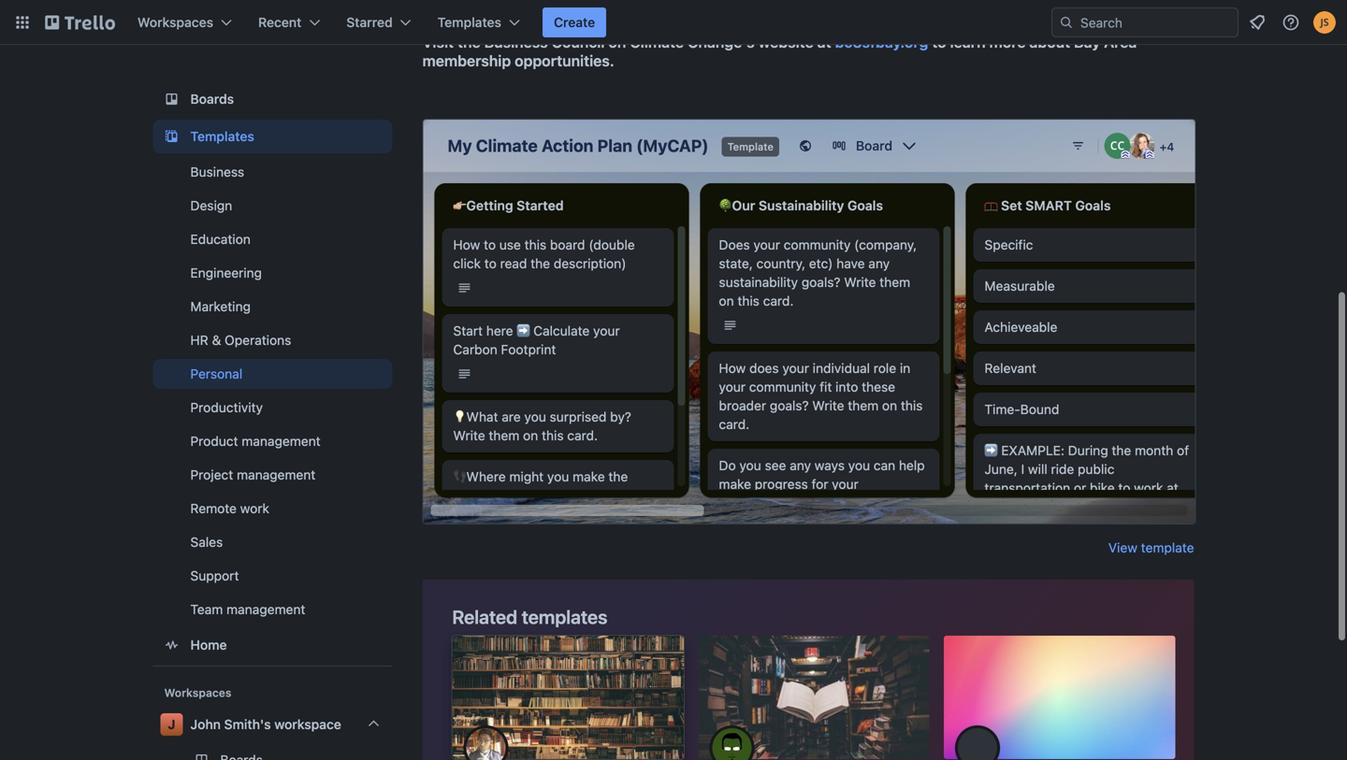 Task type: describe. For each thing, give the bounding box(es) containing it.
hr & operations
[[190, 333, 291, 348]]

john smith (johnsmith38824343) image
[[1314, 11, 1336, 34]]

j
[[168, 717, 176, 733]]

boards
[[190, 91, 234, 107]]

project management
[[190, 467, 316, 483]]

learn
[[950, 33, 986, 51]]

to
[[932, 33, 947, 51]]

marketing
[[190, 299, 251, 314]]

0 horizontal spatial business
[[190, 164, 244, 180]]

workspaces button
[[126, 7, 243, 37]]

opportunities.
[[515, 52, 615, 70]]

on
[[609, 33, 626, 51]]

home image
[[161, 635, 183, 657]]

product management link
[[153, 427, 393, 457]]

search image
[[1059, 15, 1074, 30]]

product
[[190, 434, 238, 449]]

0 vertical spatial business
[[484, 33, 548, 51]]

design link
[[153, 191, 393, 221]]

personal
[[190, 366, 243, 382]]

1 vertical spatial workspaces
[[164, 687, 232, 700]]

education
[[190, 232, 251, 247]]

management for team management
[[227, 602, 305, 618]]

john
[[190, 717, 221, 733]]

the
[[458, 33, 481, 51]]

template board image
[[161, 125, 183, 148]]

productivity
[[190, 400, 263, 416]]

bay
[[1074, 33, 1101, 51]]

ian kipchirchir image
[[710, 726, 755, 761]]

management for project management
[[237, 467, 316, 483]]

council
[[552, 33, 605, 51]]

support
[[190, 569, 239, 584]]

primary element
[[0, 0, 1348, 45]]

home
[[190, 638, 227, 653]]

operations
[[225, 333, 291, 348]]

project
[[190, 467, 233, 483]]

view
[[1109, 540, 1138, 556]]

change's
[[688, 33, 755, 51]]

0 notifications image
[[1247, 11, 1269, 34]]

remote work link
[[153, 494, 393, 524]]

recent
[[258, 15, 302, 30]]

john smith's workspace
[[190, 717, 341, 733]]

templates button
[[426, 7, 532, 37]]

templates link
[[153, 120, 393, 153]]

hr & operations link
[[153, 326, 393, 356]]

product management
[[190, 434, 321, 449]]

at
[[818, 33, 832, 51]]

more
[[990, 33, 1026, 51]]

view template link
[[1109, 539, 1195, 558]]

productivity link
[[153, 393, 393, 423]]

vijay chahal, digital transformation lead image
[[464, 726, 509, 761]]

view template
[[1109, 540, 1195, 556]]

Search field
[[1074, 8, 1238, 36]]

bc3sfbay.org
[[835, 33, 929, 51]]



Task type: locate. For each thing, give the bounding box(es) containing it.
business
[[484, 33, 548, 51], [190, 164, 244, 180]]

workspaces inside popup button
[[138, 15, 213, 30]]

workspaces up john
[[164, 687, 232, 700]]

board image
[[161, 88, 183, 110]]

remote work
[[190, 501, 269, 517]]

1 horizontal spatial business
[[484, 33, 548, 51]]

engineering
[[190, 265, 262, 281]]

&
[[212, 333, 221, 348]]

business up design at left
[[190, 164, 244, 180]]

business link
[[153, 157, 393, 187]]

sales link
[[153, 528, 393, 558]]

business right the
[[484, 33, 548, 51]]

back to home image
[[45, 7, 115, 37]]

engineering link
[[153, 258, 393, 288]]

management down productivity link
[[242, 434, 321, 449]]

personal link
[[153, 359, 393, 389]]

workspace
[[274, 717, 341, 733]]

climate
[[630, 33, 684, 51]]

templates down boards at the top left
[[190, 129, 254, 144]]

workspaces
[[138, 15, 213, 30], [164, 687, 232, 700]]

0 vertical spatial management
[[242, 434, 321, 449]]

crux, a guy who loves lists. image
[[956, 726, 1001, 761]]

template
[[1142, 540, 1195, 556]]

1 vertical spatial business
[[190, 164, 244, 180]]

management for product management
[[242, 434, 321, 449]]

area
[[1104, 33, 1137, 51]]

marketing link
[[153, 292, 393, 322]]

0 vertical spatial templates
[[438, 15, 502, 30]]

starred
[[347, 15, 393, 30]]

workspaces up the board "image"
[[138, 15, 213, 30]]

support link
[[153, 562, 393, 591]]

related
[[452, 606, 518, 628]]

bc3sfbay.org link
[[835, 33, 929, 51]]

sales
[[190, 535, 223, 550]]

templates inside popup button
[[438, 15, 502, 30]]

project management link
[[153, 460, 393, 490]]

management
[[242, 434, 321, 449], [237, 467, 316, 483], [227, 602, 305, 618]]

team management link
[[153, 595, 393, 625]]

0 horizontal spatial templates
[[190, 129, 254, 144]]

templates up the
[[438, 15, 502, 30]]

home link
[[153, 629, 393, 663]]

smith's
[[224, 717, 271, 733]]

about
[[1030, 33, 1071, 51]]

1 horizontal spatial templates
[[438, 15, 502, 30]]

1 vertical spatial templates
[[190, 129, 254, 144]]

related templates
[[452, 606, 608, 628]]

team
[[190, 602, 223, 618]]

website
[[759, 33, 814, 51]]

create
[[554, 15, 595, 30]]

1 vertical spatial management
[[237, 467, 316, 483]]

recent button
[[247, 7, 332, 37]]

templates
[[522, 606, 608, 628]]

2 vertical spatial management
[[227, 602, 305, 618]]

to learn more about bay area membership opportunities.
[[423, 33, 1137, 70]]

education link
[[153, 225, 393, 255]]

boards link
[[153, 82, 393, 116]]

visit the business council on climate change's website at bc3sfbay.org
[[423, 33, 929, 51]]

remote
[[190, 501, 237, 517]]

templates
[[438, 15, 502, 30], [190, 129, 254, 144]]

create button
[[543, 7, 607, 37]]

design
[[190, 198, 232, 213]]

management down product management link
[[237, 467, 316, 483]]

management inside "link"
[[237, 467, 316, 483]]

starred button
[[335, 7, 423, 37]]

work
[[240, 501, 269, 517]]

management down support link
[[227, 602, 305, 618]]

hr
[[190, 333, 208, 348]]

0 vertical spatial workspaces
[[138, 15, 213, 30]]

team management
[[190, 602, 305, 618]]

membership
[[423, 52, 511, 70]]

visit
[[423, 33, 454, 51]]

open information menu image
[[1282, 13, 1301, 32]]



Task type: vqa. For each thing, say whether or not it's contained in the screenshot.
the 'here.'
no



